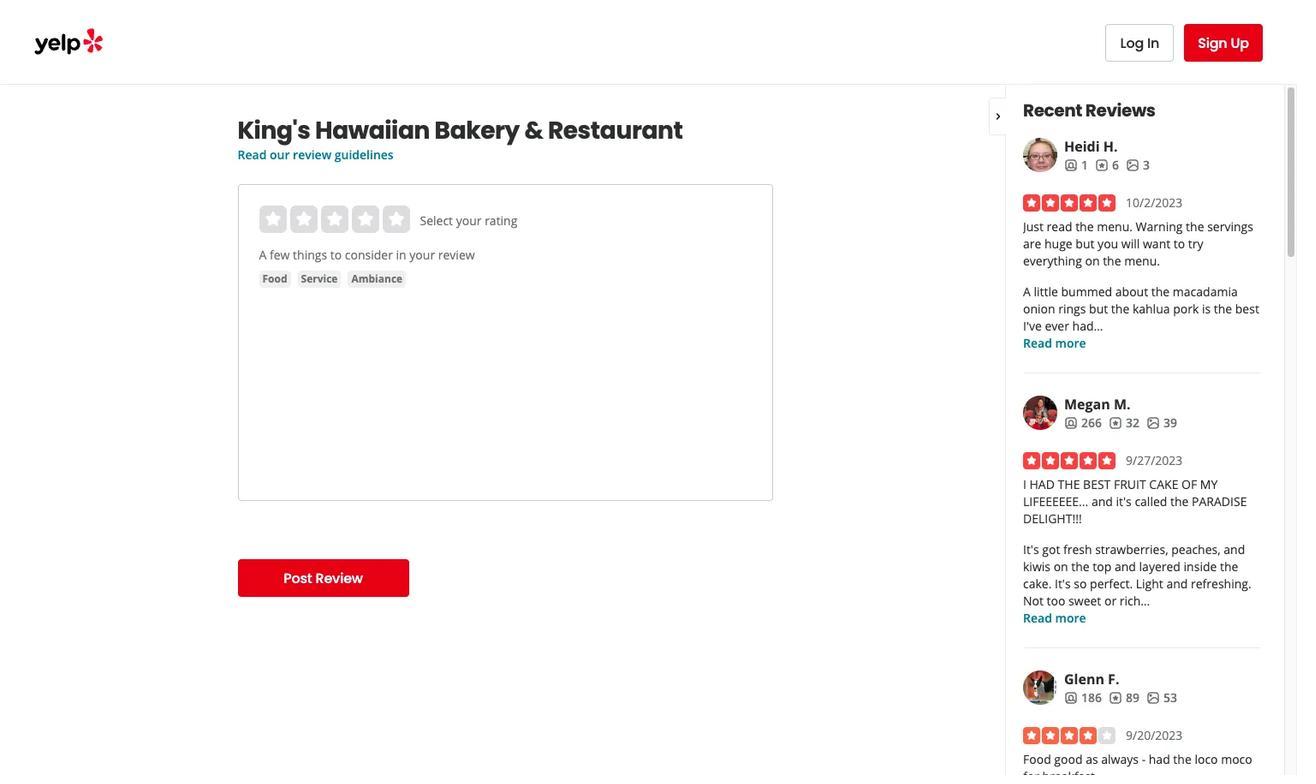 Task type: locate. For each thing, give the bounding box(es) containing it.
1 vertical spatial your
[[410, 247, 435, 263]]

None radio
[[290, 206, 317, 233], [352, 206, 379, 233], [290, 206, 317, 233], [352, 206, 379, 233]]

0 horizontal spatial review
[[293, 146, 332, 163]]

1 vertical spatial 16 friends v2 image
[[1065, 416, 1079, 430]]

0 horizontal spatial a
[[259, 247, 267, 263]]

0 vertical spatial food
[[263, 272, 287, 286]]

reviews element down h.
[[1096, 157, 1120, 174]]

1 vertical spatial food
[[1024, 751, 1052, 768]]

the
[[1058, 476, 1081, 493]]

friends element containing 1
[[1065, 157, 1089, 174]]

photos element right 6
[[1126, 157, 1150, 174]]

up
[[1231, 33, 1250, 53]]

1 vertical spatial on
[[1054, 559, 1069, 575]]

0 vertical spatial on
[[1086, 253, 1100, 269]]

read inside "king's hawaiian bakery & restaurant read our review guidelines"
[[238, 146, 267, 163]]

0 horizontal spatial it's
[[1024, 541, 1040, 558]]

0 vertical spatial more
[[1056, 335, 1087, 351]]

the right read
[[1076, 218, 1094, 235]]

friends element containing 266
[[1065, 415, 1102, 432]]

perfect.
[[1091, 576, 1133, 592]]

0 vertical spatial reviews element
[[1096, 157, 1120, 174]]

16 friends v2 image
[[1065, 158, 1079, 172], [1065, 416, 1079, 430]]

and
[[1092, 493, 1114, 510], [1224, 541, 1246, 558], [1115, 559, 1137, 575], [1167, 576, 1188, 592]]

top
[[1093, 559, 1112, 575]]

1 read more from the top
[[1024, 335, 1087, 351]]

9/27/2023
[[1126, 452, 1183, 469]]

read more down ever
[[1024, 335, 1087, 351]]

in
[[396, 247, 407, 263]]

2 vertical spatial 16 photos v2 image
[[1147, 691, 1161, 705]]

friends element containing 186
[[1065, 690, 1102, 707]]

ever
[[1046, 318, 1070, 334]]

2 friends element from the top
[[1065, 415, 1102, 432]]

menu. down will
[[1125, 253, 1161, 269]]

1 vertical spatial reviews element
[[1109, 415, 1140, 432]]

friends element for heidi h.
[[1065, 157, 1089, 174]]

close sidebar icon image
[[992, 109, 1006, 123], [992, 109, 1006, 123]]

2 read more from the top
[[1024, 610, 1087, 626]]

None radio
[[259, 206, 287, 233], [321, 206, 348, 233], [382, 206, 410, 233], [259, 206, 287, 233], [321, 206, 348, 233], [382, 206, 410, 233]]

photos element right 89
[[1147, 690, 1178, 707]]

1 horizontal spatial your
[[456, 212, 482, 229]]

warning
[[1136, 218, 1183, 235]]

1 read more button from the top
[[1024, 335, 1087, 352]]

sign up
[[1199, 33, 1250, 53]]

1 vertical spatial friends element
[[1065, 415, 1102, 432]]

5 star rating image up the
[[1024, 452, 1116, 469]]

sign
[[1199, 33, 1228, 53]]

review
[[316, 568, 363, 588]]

1 horizontal spatial food
[[1024, 751, 1052, 768]]

heidi h.
[[1065, 137, 1118, 156]]

6
[[1113, 157, 1120, 173]]

and down best on the right of page
[[1092, 493, 1114, 510]]

1 vertical spatial photos element
[[1147, 415, 1178, 432]]

loco
[[1195, 751, 1219, 768]]

photos element containing 3
[[1126, 157, 1150, 174]]

the down of at the right of the page
[[1171, 493, 1189, 510]]

is
[[1203, 301, 1211, 317]]

but left you
[[1076, 236, 1095, 252]]

reviews element for m.
[[1109, 415, 1140, 432]]

but up had…
[[1090, 301, 1109, 317]]

read for megan m.
[[1024, 610, 1053, 626]]

1 vertical spatial but
[[1090, 301, 1109, 317]]

0 vertical spatial 16 photos v2 image
[[1126, 158, 1140, 172]]

1 vertical spatial it's
[[1055, 576, 1071, 592]]

16 photos v2 image for megan m.
[[1147, 416, 1161, 430]]

reviews element containing 6
[[1096, 157, 1120, 174]]

read down not at bottom right
[[1024, 610, 1053, 626]]

the
[[1076, 218, 1094, 235], [1187, 218, 1205, 235], [1103, 253, 1122, 269], [1152, 284, 1170, 300], [1112, 301, 1130, 317], [1215, 301, 1233, 317], [1171, 493, 1189, 510], [1072, 559, 1090, 575], [1221, 559, 1239, 575], [1174, 751, 1192, 768]]

review for hawaiian
[[293, 146, 332, 163]]

to
[[1174, 236, 1186, 252], [330, 247, 342, 263]]

reviews element containing 89
[[1109, 690, 1140, 707]]

reviews element down 'm.'
[[1109, 415, 1140, 432]]

friends element down glenn on the bottom of the page
[[1065, 690, 1102, 707]]

it's left so at the bottom of page
[[1055, 576, 1071, 592]]

16 photos v2 image left 39 at the bottom
[[1147, 416, 1161, 430]]

log
[[1121, 33, 1145, 53]]

read left our
[[238, 146, 267, 163]]

megan m.
[[1065, 395, 1131, 414]]

1 vertical spatial a
[[1024, 284, 1031, 300]]

read more for megan m.
[[1024, 610, 1087, 626]]

king's
[[238, 114, 311, 147]]

0 horizontal spatial food
[[263, 272, 287, 286]]

but inside a little bummed about the macadamia onion rings but the kahlua pork is the best i've ever had…
[[1090, 301, 1109, 317]]

h.
[[1104, 137, 1118, 156]]

on down you
[[1086, 253, 1100, 269]]

a left few
[[259, 247, 267, 263]]

the right had
[[1174, 751, 1192, 768]]

16 review v2 image left 6
[[1096, 158, 1109, 172]]

m.
[[1114, 395, 1131, 414]]

things
[[293, 247, 327, 263]]

log in button
[[1106, 24, 1175, 62]]

0 vertical spatial a
[[259, 247, 267, 263]]

fruit
[[1114, 476, 1147, 493]]

1 vertical spatial 5 star rating image
[[1024, 452, 1116, 469]]

photos element right "32"
[[1147, 415, 1178, 432]]

2 vertical spatial friends element
[[1065, 690, 1102, 707]]

1 vertical spatial 16 review v2 image
[[1109, 691, 1123, 705]]

2 vertical spatial reviews element
[[1109, 690, 1140, 707]]

friends element down heidi
[[1065, 157, 1089, 174]]

-
[[1142, 751, 1146, 768]]

1 vertical spatial read more button
[[1024, 610, 1087, 627]]

read more button down too
[[1024, 610, 1087, 627]]

fresh
[[1064, 541, 1093, 558]]

3 friends element from the top
[[1065, 690, 1102, 707]]

photos element
[[1126, 157, 1150, 174], [1147, 415, 1178, 432], [1147, 690, 1178, 707]]

1
[[1082, 157, 1089, 173]]

read more button for megan m.
[[1024, 610, 1087, 627]]

reviews element
[[1096, 157, 1120, 174], [1109, 415, 1140, 432], [1109, 690, 1140, 707]]

16 review v2 image
[[1096, 158, 1109, 172], [1109, 691, 1123, 705]]

lifeeeeee...
[[1024, 493, 1089, 510]]

post
[[284, 568, 312, 588]]

5 star rating image up read
[[1024, 194, 1116, 212]]

menu. up you
[[1098, 218, 1133, 235]]

review inside "king's hawaiian bakery & restaurant read our review guidelines"
[[293, 146, 332, 163]]

on inside it's got fresh strawberries, peaches, and kiwis on the top and layered inside the cake. it's so perfect. light and refreshing. not too sweet or rich…
[[1054, 559, 1069, 575]]

glenn
[[1065, 670, 1105, 689]]

read
[[238, 146, 267, 163], [1024, 335, 1053, 351], [1024, 610, 1053, 626]]

more for heidi h.
[[1056, 335, 1087, 351]]

review down select your rating
[[438, 247, 475, 263]]

read more button for heidi h.
[[1024, 335, 1087, 352]]

read more button down ever
[[1024, 335, 1087, 352]]

1 horizontal spatial it's
[[1055, 576, 1071, 592]]

0 vertical spatial review
[[293, 146, 332, 163]]

and down layered
[[1167, 576, 1188, 592]]

but inside just read the menu. warning the servings are huge but you will want to try everything on the menu.
[[1076, 236, 1095, 252]]

your right in
[[410, 247, 435, 263]]

read more down too
[[1024, 610, 1087, 626]]

2 5 star rating image from the top
[[1024, 452, 1116, 469]]

the down about
[[1112, 301, 1130, 317]]

not
[[1024, 593, 1044, 609]]

photos element for megan m.
[[1147, 415, 1178, 432]]

2 vertical spatial photos element
[[1147, 690, 1178, 707]]

best
[[1084, 476, 1111, 493]]

in
[[1148, 33, 1160, 53]]

1 horizontal spatial a
[[1024, 284, 1031, 300]]

paradise
[[1192, 493, 1248, 510]]

266
[[1082, 415, 1102, 431]]

1 more from the top
[[1056, 335, 1087, 351]]

to right things
[[330, 247, 342, 263]]

friends element down 'megan'
[[1065, 415, 1102, 432]]

friends element
[[1065, 157, 1089, 174], [1065, 415, 1102, 432], [1065, 690, 1102, 707]]

more down ever
[[1056, 335, 1087, 351]]

0 vertical spatial but
[[1076, 236, 1095, 252]]

1 vertical spatial 16 photos v2 image
[[1147, 416, 1161, 430]]

reviews
[[1086, 99, 1156, 123]]

1 friends element from the top
[[1065, 157, 1089, 174]]

1 vertical spatial review
[[438, 247, 475, 263]]

service
[[301, 272, 338, 286]]

2 read more button from the top
[[1024, 610, 1087, 627]]

0 vertical spatial photos element
[[1126, 157, 1150, 174]]

16 photos v2 image left 53
[[1147, 691, 1161, 705]]

0 vertical spatial friends element
[[1065, 157, 1089, 174]]

0 vertical spatial read more button
[[1024, 335, 1087, 352]]

2 16 friends v2 image from the top
[[1065, 416, 1079, 430]]

0 horizontal spatial on
[[1054, 559, 1069, 575]]

to left the try
[[1174, 236, 1186, 252]]

too
[[1047, 593, 1066, 609]]

on inside just read the menu. warning the servings are huge but you will want to try everything on the menu.
[[1086, 253, 1100, 269]]

food inside food good as always - had the loco moco for breakfast.
[[1024, 751, 1052, 768]]

it's
[[1117, 493, 1132, 510]]

for
[[1024, 768, 1040, 775]]

1 horizontal spatial on
[[1086, 253, 1100, 269]]

2 vertical spatial read
[[1024, 610, 1053, 626]]

2 more from the top
[[1056, 610, 1087, 626]]

a left little
[[1024, 284, 1031, 300]]

1 5 star rating image from the top
[[1024, 194, 1116, 212]]

0 vertical spatial read more
[[1024, 335, 1087, 351]]

16 friends v2 image left 1
[[1065, 158, 1079, 172]]

16 photos v2 image
[[1126, 158, 1140, 172], [1147, 416, 1161, 430], [1147, 691, 1161, 705]]

bakery
[[435, 114, 520, 147]]

0 horizontal spatial your
[[410, 247, 435, 263]]

reviews element down "f."
[[1109, 690, 1140, 707]]

sweet
[[1069, 593, 1102, 609]]

inside
[[1184, 559, 1218, 575]]

always
[[1102, 751, 1139, 768]]

1 horizontal spatial to
[[1174, 236, 1186, 252]]

food down few
[[263, 272, 287, 286]]

0 vertical spatial 5 star rating image
[[1024, 194, 1116, 212]]

0 vertical spatial read
[[238, 146, 267, 163]]

1 horizontal spatial review
[[438, 247, 475, 263]]

called
[[1135, 493, 1168, 510]]

rings
[[1059, 301, 1087, 317]]

a inside a little bummed about the macadamia onion rings but the kahlua pork is the best i've ever had…
[[1024, 284, 1031, 300]]

0 vertical spatial it's
[[1024, 541, 1040, 558]]

photos element containing 39
[[1147, 415, 1178, 432]]

review right our
[[293, 146, 332, 163]]

186
[[1082, 690, 1102, 706]]

menu.
[[1098, 218, 1133, 235], [1125, 253, 1161, 269]]

4 star rating image
[[1024, 727, 1116, 744]]

read more button
[[1024, 335, 1087, 352], [1024, 610, 1087, 627]]

macadamia
[[1173, 284, 1239, 300]]

0 vertical spatial 16 review v2 image
[[1096, 158, 1109, 172]]

read more for heidi h.
[[1024, 335, 1087, 351]]

want
[[1144, 236, 1171, 252]]

39
[[1164, 415, 1178, 431]]

the right is
[[1215, 301, 1233, 317]]

hawaiian
[[315, 114, 430, 147]]

1 vertical spatial read more
[[1024, 610, 1087, 626]]

food up for
[[1024, 751, 1052, 768]]

on down got
[[1054, 559, 1069, 575]]

16 review v2 image left 89
[[1109, 691, 1123, 705]]

0 vertical spatial 16 friends v2 image
[[1065, 158, 1079, 172]]

1 vertical spatial more
[[1056, 610, 1087, 626]]

guidelines
[[335, 146, 394, 163]]

photos element for heidi h.
[[1126, 157, 1150, 174]]

food for food good as always - had the loco moco for breakfast.
[[1024, 751, 1052, 768]]

16 photos v2 image left 3
[[1126, 158, 1140, 172]]

pork
[[1174, 301, 1200, 317]]

i
[[1024, 476, 1027, 493]]

cake
[[1150, 476, 1179, 493]]

read down the i've
[[1024, 335, 1053, 351]]

16 friends v2 image for megan m.
[[1065, 416, 1079, 430]]

review
[[293, 146, 332, 163], [438, 247, 475, 263]]

light
[[1137, 576, 1164, 592]]

it's up kiwis
[[1024, 541, 1040, 558]]

reviews element containing 32
[[1109, 415, 1140, 432]]

photos element containing 53
[[1147, 690, 1178, 707]]

layered
[[1140, 559, 1181, 575]]

more down sweet
[[1056, 610, 1087, 626]]

1 16 friends v2 image from the top
[[1065, 158, 1079, 172]]

16 friends v2 image left 266
[[1065, 416, 1079, 430]]

a for a few things to consider in your review
[[259, 247, 267, 263]]

your left rating
[[456, 212, 482, 229]]

1 vertical spatial read
[[1024, 335, 1053, 351]]

photos element for glenn f.
[[1147, 690, 1178, 707]]

peaches,
[[1172, 541, 1221, 558]]

5 star rating image
[[1024, 194, 1116, 212], [1024, 452, 1116, 469]]

recent
[[1024, 99, 1083, 123]]



Task type: describe. For each thing, give the bounding box(es) containing it.
the inside food good as always - had the loco moco for breakfast.
[[1174, 751, 1192, 768]]

try
[[1189, 236, 1204, 252]]

restaurant
[[548, 114, 683, 147]]

and up refreshing.
[[1224, 541, 1246, 558]]

post review
[[284, 568, 363, 588]]

read for heidi h.
[[1024, 335, 1053, 351]]

best
[[1236, 301, 1260, 317]]

0 vertical spatial your
[[456, 212, 482, 229]]

select
[[420, 212, 453, 229]]

16 friends v2 image for heidi h.
[[1065, 158, 1079, 172]]

16 review v2 image for h.
[[1096, 158, 1109, 172]]

photo of megan m. image
[[1024, 396, 1058, 430]]

and inside i had the best fruit cake of my lifeeeeee... and it's called the paradise delight!!!
[[1092, 493, 1114, 510]]

the down you
[[1103, 253, 1122, 269]]

5 star rating image for heidi h.
[[1024, 194, 1116, 212]]

breakfast.
[[1043, 768, 1099, 775]]

log in
[[1121, 33, 1160, 53]]

16 friends v2 image
[[1065, 691, 1079, 705]]

post review button
[[238, 559, 409, 597]]

cake.
[[1024, 576, 1052, 592]]

more for megan m.
[[1056, 610, 1087, 626]]

king's hawaiian bakery & restaurant read our review guidelines
[[238, 114, 683, 163]]

will
[[1122, 236, 1140, 252]]

huge
[[1045, 236, 1073, 252]]

refreshing.
[[1192, 576, 1252, 592]]

53
[[1164, 690, 1178, 706]]

friends element for glenn f.
[[1065, 690, 1102, 707]]

16 photos v2 image for heidi h.
[[1126, 158, 1140, 172]]

just read the menu. warning the servings are huge but you will want to try everything on the menu.
[[1024, 218, 1254, 269]]

had
[[1149, 751, 1171, 768]]

ambiance
[[352, 272, 403, 286]]

the up refreshing.
[[1221, 559, 1239, 575]]

had
[[1030, 476, 1055, 493]]

reviews element for f.
[[1109, 690, 1140, 707]]

rating element
[[259, 206, 410, 233]]

the up the try
[[1187, 218, 1205, 235]]

everything
[[1024, 253, 1083, 269]]

of
[[1182, 476, 1198, 493]]

3
[[1144, 157, 1150, 173]]

reviews element for h.
[[1096, 157, 1120, 174]]

rating
[[485, 212, 518, 229]]

heidi
[[1065, 137, 1100, 156]]

had…
[[1073, 318, 1104, 334]]

consider
[[345, 247, 393, 263]]

read our review guidelines link
[[238, 146, 394, 163]]

kiwis
[[1024, 559, 1051, 575]]

photo of heidi h. image
[[1024, 138, 1058, 172]]

0 vertical spatial menu.
[[1098, 218, 1133, 235]]

my
[[1201, 476, 1218, 493]]

the up so at the bottom of page
[[1072, 559, 1090, 575]]

16 photos v2 image for glenn f.
[[1147, 691, 1161, 705]]

good
[[1055, 751, 1083, 768]]

got
[[1043, 541, 1061, 558]]

or
[[1105, 593, 1117, 609]]

16 review v2 image for f.
[[1109, 691, 1123, 705]]

servings
[[1208, 218, 1254, 235]]

&
[[525, 114, 543, 147]]

food good as always - had the loco moco for breakfast.
[[1024, 751, 1253, 775]]

rich…
[[1120, 593, 1151, 609]]

are
[[1024, 236, 1042, 252]]

moco
[[1222, 751, 1253, 768]]

food for food
[[263, 272, 287, 286]]

0 horizontal spatial to
[[330, 247, 342, 263]]

photo of glenn f. image
[[1024, 671, 1058, 705]]

89
[[1126, 690, 1140, 706]]

it's got fresh strawberries, peaches, and kiwis on the top and layered inside the cake. it's so perfect. light and refreshing. not too sweet or rich…
[[1024, 541, 1252, 609]]

5 star rating image for megan m.
[[1024, 452, 1116, 469]]

bummed
[[1062, 284, 1113, 300]]

f.
[[1109, 670, 1120, 689]]

review for few
[[438, 247, 475, 263]]

delight!!!
[[1024, 511, 1083, 527]]

megan
[[1065, 395, 1111, 414]]

32
[[1126, 415, 1140, 431]]

glenn f.
[[1065, 670, 1120, 689]]

to inside just read the menu. warning the servings are huge but you will want to try everything on the menu.
[[1174, 236, 1186, 252]]

strawberries,
[[1096, 541, 1169, 558]]

our
[[270, 146, 290, 163]]

10/2/2023
[[1126, 194, 1183, 211]]

and down strawberries,
[[1115, 559, 1137, 575]]

16 review v2 image
[[1109, 416, 1123, 430]]

little
[[1034, 284, 1059, 300]]

so
[[1074, 576, 1087, 592]]

friends element for megan m.
[[1065, 415, 1102, 432]]

1 vertical spatial menu.
[[1125, 253, 1161, 269]]

i've
[[1024, 318, 1042, 334]]

kahlua
[[1133, 301, 1171, 317]]

a few things to consider in your review
[[259, 247, 475, 263]]

the up kahlua
[[1152, 284, 1170, 300]]

i had the best fruit cake of my lifeeeeee... and it's called the paradise delight!!!
[[1024, 476, 1248, 527]]

a for a little bummed about the macadamia onion rings but the kahlua pork is the best i've ever had…
[[1024, 284, 1031, 300]]

select your rating
[[420, 212, 518, 229]]

recent reviews
[[1024, 99, 1156, 123]]

king's hawaiian bakery & restaurant link
[[238, 114, 773, 147]]

read
[[1047, 218, 1073, 235]]

about
[[1116, 284, 1149, 300]]

9/20/2023
[[1126, 727, 1183, 744]]

a little bummed about the macadamia onion rings but the kahlua pork is the best i've ever had…
[[1024, 284, 1260, 334]]

just
[[1024, 218, 1044, 235]]

the inside i had the best fruit cake of my lifeeeeee... and it's called the paradise delight!!!
[[1171, 493, 1189, 510]]



Task type: vqa. For each thing, say whether or not it's contained in the screenshot.
. related to 1
no



